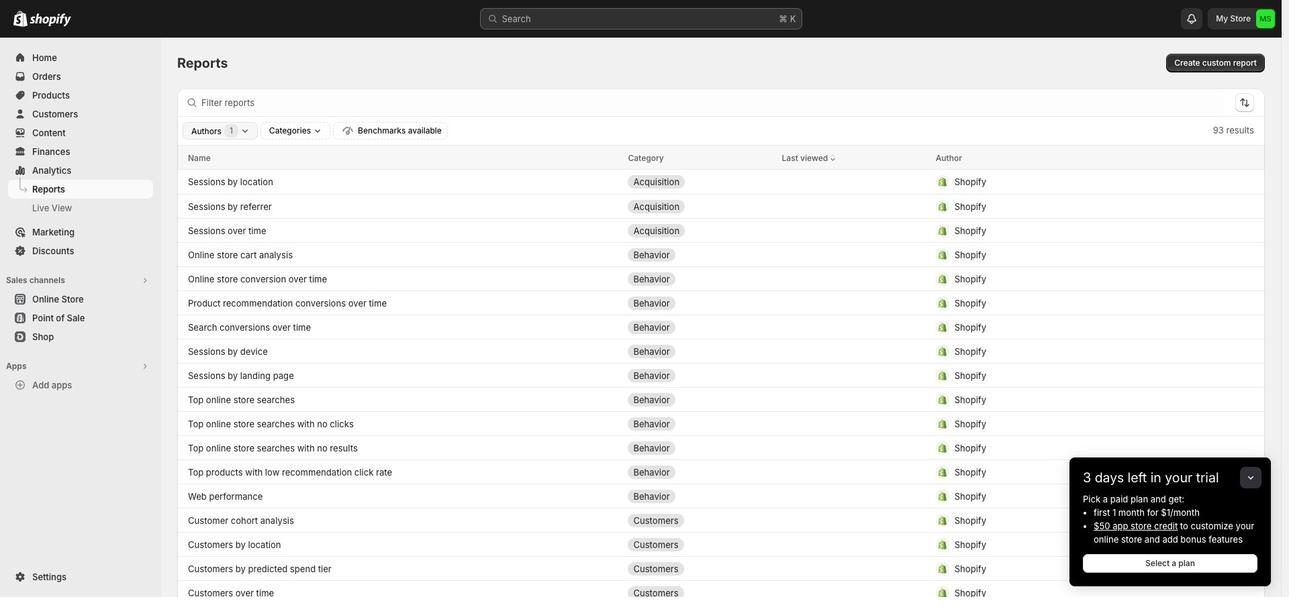 Task type: vqa. For each thing, say whether or not it's contained in the screenshot.
'My Store' icon
yes



Task type: locate. For each thing, give the bounding box(es) containing it.
17 row from the top
[[177, 533, 1265, 557]]

8 row from the top
[[177, 315, 1265, 339]]

3 row from the top
[[177, 194, 1265, 218]]

row
[[177, 146, 1265, 170], [177, 170, 1265, 194], [177, 194, 1265, 218], [177, 218, 1265, 242], [177, 242, 1265, 267], [177, 267, 1265, 291], [177, 291, 1265, 315], [177, 315, 1265, 339], [177, 339, 1265, 363], [177, 363, 1265, 387], [177, 387, 1265, 412], [177, 412, 1265, 436], [177, 436, 1265, 460], [177, 460, 1265, 484], [177, 484, 1265, 508], [177, 508, 1265, 533], [177, 533, 1265, 557], [177, 557, 1265, 581], [177, 581, 1265, 598]]

4 row from the top
[[177, 218, 1265, 242]]

6 row from the top
[[177, 267, 1265, 291]]

11 row from the top
[[177, 387, 1265, 412]]

shopify image
[[13, 11, 28, 27], [30, 13, 71, 27]]

18 row from the top
[[177, 557, 1265, 581]]

7 row from the top
[[177, 291, 1265, 315]]

10 row from the top
[[177, 363, 1265, 387]]

list of reports table
[[177, 146, 1265, 598]]

5 row from the top
[[177, 242, 1265, 267]]

cell
[[628, 171, 771, 193], [936, 171, 1222, 193], [628, 196, 771, 217], [782, 196, 925, 217], [936, 196, 1222, 217], [628, 220, 771, 241], [936, 220, 1222, 241], [628, 244, 771, 266], [782, 244, 925, 266], [936, 244, 1222, 266], [628, 268, 771, 290], [936, 268, 1222, 290], [628, 292, 771, 314], [782, 292, 925, 314], [936, 292, 1222, 314], [628, 317, 771, 338], [936, 317, 1222, 338], [628, 341, 771, 362], [782, 341, 925, 362], [936, 341, 1222, 362], [628, 365, 771, 386], [936, 365, 1222, 386], [628, 389, 771, 411], [782, 389, 925, 411], [936, 389, 1222, 411], [628, 413, 771, 435], [936, 413, 1222, 435], [628, 437, 771, 459], [782, 437, 925, 459], [936, 437, 1222, 459], [628, 462, 771, 483], [936, 462, 1222, 483], [628, 486, 771, 507], [782, 486, 925, 507], [936, 486, 1222, 507], [628, 510, 771, 532], [936, 510, 1222, 532], [628, 534, 771, 556], [782, 534, 925, 556], [936, 534, 1222, 556], [628, 558, 771, 580], [936, 558, 1222, 580], [628, 583, 771, 598], [782, 583, 925, 598], [936, 583, 1222, 598]]

12 row from the top
[[177, 412, 1265, 436]]



Task type: describe. For each thing, give the bounding box(es) containing it.
19 row from the top
[[177, 581, 1265, 598]]

1 horizontal spatial shopify image
[[30, 13, 71, 27]]

9 row from the top
[[177, 339, 1265, 363]]

15 row from the top
[[177, 484, 1265, 508]]

14 row from the top
[[177, 460, 1265, 484]]

16 row from the top
[[177, 508, 1265, 533]]

13 row from the top
[[177, 436, 1265, 460]]

0 horizontal spatial shopify image
[[13, 11, 28, 27]]

1 row from the top
[[177, 146, 1265, 170]]

2 row from the top
[[177, 170, 1265, 194]]

Filter reports text field
[[201, 92, 1225, 113]]

my store image
[[1256, 9, 1275, 28]]



